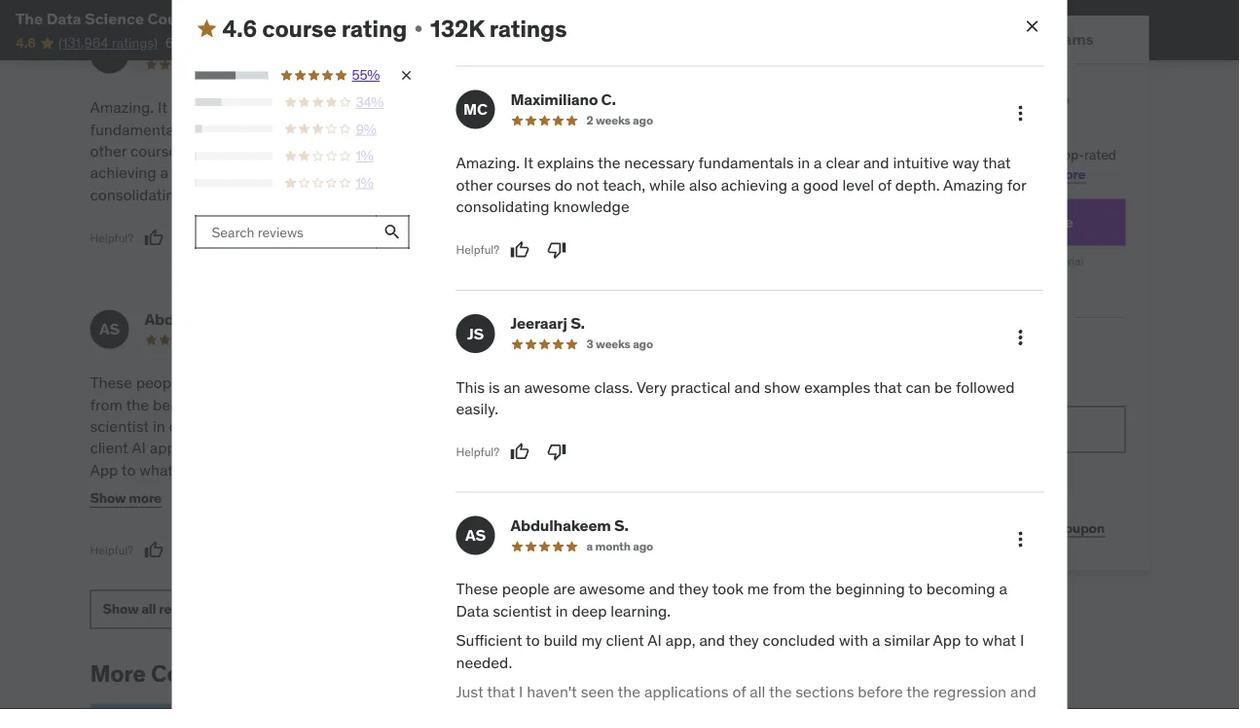 Task type: locate. For each thing, give the bounding box(es) containing it.
1 1% from the top
[[356, 148, 374, 165]]

xsmall image inside "55%" 'button'
[[399, 68, 414, 84]]

becoming down the lifetime
[[927, 580, 996, 600]]

learning. for these people are awesome and they took me from the beginning to becoming a data scientist in deep learning.
[[208, 416, 268, 436]]

good left courses,
[[803, 175, 839, 195]]

2 1% from the top
[[356, 174, 374, 192]]

jeeraarj down 2023
[[501, 33, 558, 53]]

not down the 9% button
[[210, 141, 233, 161]]

science up (131,964 ratings)
[[85, 8, 144, 28]]

1 show more from the left
[[90, 490, 162, 507]]

try personal plan for free link
[[842, 199, 1126, 246]]

applications inside these people are awesome and they took me from the beginning to becoming a data scientist in deep learning. sufficient to build my client ai app, and they concluded with a similar app to what i needed. just that i haven't seen the applications of all the sections before the regression and deep learning sections, but i'm sure further reading will expose them to me a
[[645, 683, 729, 703]]

1 vertical spatial just
[[456, 683, 484, 703]]

amazing. down ratings)
[[90, 97, 154, 117]]

1 show more button from the left
[[90, 479, 162, 518]]

good for just that i haven't seen the applications of all the sections before the regression and deep learning sections, but i'm sure further reading will expose them to me as they're still foundations to deep learning.
[[172, 163, 208, 183]]

this is an awesome class. very practical and show examples that can be followed easily. up 'dive'
[[456, 378, 1015, 420]]

0 vertical spatial just
[[241, 460, 269, 480]]

2 show more from the left
[[446, 490, 518, 507]]

learning. inside just that i haven't seen the applications of all the sections before the regression and deep learning sections, but i'm sure further reading will expose them to me as they're still foundations to deep learning.
[[313, 547, 372, 567]]

1 horizontal spatial haven't
[[527, 683, 577, 703]]

maximiliano for just that i haven't seen the applications of all the sections before the regression and deep learning sections, but i'm sure further reading will expose them to me as they're still foundations to deep learning.
[[145, 33, 232, 53]]

xsmall image
[[411, 21, 427, 37], [399, 68, 414, 84]]

learning. inside these people are awesome and they took me from the beginning to becoming a data scientist in deep learning.
[[208, 416, 268, 436]]

3 for just that i haven't seen the applications of all the sections before the regression and deep learning sections, but i'm sure further reading will expose them to me a
[[587, 337, 594, 352]]

2 vertical spatial learning.
[[611, 602, 671, 622]]

jeeraarj up 6
[[511, 314, 568, 334]]

1 horizontal spatial while
[[649, 175, 686, 195]]

0 horizontal spatial took
[[346, 373, 378, 393]]

mc left 606,536
[[97, 44, 122, 64]]

more for these people are awesome and they took me from the beginning to becoming a data scientist in deep learning.
[[129, 490, 162, 507]]

the for helpful?
[[446, 373, 472, 393]]

clear down the '34%' button
[[218, 119, 251, 139]]

132k
[[430, 14, 485, 43]]

for
[[376, 163, 395, 183], [1008, 175, 1027, 195], [1021, 212, 1042, 232]]

mark review by george l. as unhelpful image
[[538, 541, 557, 560]]

0 vertical spatial show
[[446, 119, 483, 139]]

this up courses,
[[867, 146, 890, 163]]

more down the some
[[485, 490, 518, 507]]

jeeraarj s. down 2023
[[501, 33, 575, 53]]

starting at $16.58 per month after trial cancel anytime
[[884, 254, 1084, 293]]

my
[[394, 416, 414, 436], [582, 632, 602, 651]]

will
[[232, 526, 255, 546], [815, 705, 837, 710]]

mark review by jeeraarj s. as unhelpful image
[[547, 443, 567, 463]]

course
[[262, 14, 337, 43], [585, 438, 632, 458]]

good up mark review by maximiliano c. as unhelpful icon on the top left of page
[[172, 163, 208, 183]]

1 vertical spatial applications
[[645, 683, 729, 703]]

sections inside these people are awesome and they took me from the beginning to becoming a data scientist in deep learning. sufficient to build my client ai app, and they concluded with a similar app to what i needed. just that i haven't seen the applications of all the sections before the regression and deep learning sections, but i'm sure further reading will expose them to me a
[[796, 683, 854, 703]]

expose inside these people are awesome and they took me from the beginning to becoming a data scientist in deep learning. sufficient to build my client ai app, and they concluded with a similar app to what i needed. just that i haven't seen the applications of all the sections before the regression and deep learning sections, but i'm sure further reading will expose them to me a
[[841, 705, 891, 710]]

helpful? down "case
[[456, 445, 500, 460]]

can for just that i haven't seen the applications of all the sections before the regression and deep learning sections, but i'm sure further reading will expose them to me a
[[906, 378, 931, 398]]

off
[[1008, 345, 1026, 365]]

people for these people are awesome and they took me from the beginning to becoming a data scientist in deep learning. sufficient to build my client ai app, and they concluded with a similar app to what i needed. just that i haven't seen the applications of all the sections before the regression and deep learning sections, but i'm sure further reading will expose them to me a
[[502, 580, 550, 600]]

2 horizontal spatial 2
[[587, 113, 594, 128]]

my down unhelpful
[[582, 632, 602, 651]]

needed.
[[185, 460, 241, 480], [456, 653, 512, 673]]

0 vertical spatial class.
[[585, 97, 624, 117]]

0 vertical spatial beginning
[[153, 395, 222, 415]]

1 horizontal spatial concluded
[[763, 632, 836, 651]]

1 vertical spatial abdulhakeem s.
[[511, 516, 629, 536]]

0 vertical spatial applications
[[117, 482, 201, 502]]

awesome up sufficient to build my client ai app, and they concluded with a similar app to what i needed.
[[213, 373, 279, 393]]

easily. for just that i haven't seen the applications of all the sections before the regression and deep learning sections, but i'm sure further reading will expose them to me as they're still foundations to deep learning.
[[701, 119, 743, 139]]

this for just that i haven't seen the applications of all the sections before the regression and deep learning sections, but i'm sure further reading will expose them to me as they're still foundations to deep learning.
[[446, 97, 475, 117]]

1 vertical spatial maximiliano
[[511, 90, 598, 110]]

show for just that i haven't seen the applications of all the sections before the regression and deep learning sections, but i'm sure further reading will expose them to me a
[[765, 378, 801, 398]]

that
[[375, 119, 403, 139], [556, 119, 584, 139], [983, 154, 1011, 174], [874, 378, 902, 398], [272, 460, 300, 480], [668, 569, 696, 589], [487, 683, 515, 703]]

0 horizontal spatial haven't
[[312, 460, 362, 480]]

app, down answered
[[666, 632, 696, 651]]

consolidating up mark review by maximiliano c. as helpful image
[[90, 185, 184, 204]]

jeeraarj for just that i haven't seen the applications of all the sections before the regression and deep learning sections, but i'm sure further reading will expose them to me a
[[511, 314, 568, 334]]

0 vertical spatial 2 weeks ago
[[221, 57, 287, 72]]

that inside just that i haven't seen the applications of all the sections before the regression and deep learning sections, but i'm sure further reading will expose them to me as they're still foundations to deep learning.
[[272, 460, 300, 480]]

show for app
[[90, 490, 126, 507]]

ago for mark review by maximiliano c. as unhelpful icon on the top left of page
[[267, 57, 287, 72]]

knowledge
[[187, 185, 264, 204], [554, 197, 630, 217]]

bootcamp
[[385, 8, 461, 28]]

reading inside these people are awesome and they took me from the beginning to becoming a data scientist in deep learning. sufficient to build my client ai app, and they concluded with a similar app to what i needed. just that i haven't seen the applications of all the sections before the regression and deep learning sections, but i'm sure further reading will expose them to me a
[[758, 705, 811, 710]]

clear left course,
[[826, 154, 860, 174]]

jeeraarj for just that i haven't seen the applications of all the sections before the regression and deep learning sections, but i'm sure further reading will expose them to me as they're still foundations to deep learning.
[[501, 33, 558, 53]]

2 vertical spatial 2
[[577, 332, 584, 348]]

haven't inside just that i haven't seen the applications of all the sections before the regression and deep learning sections, but i'm sure further reading will expose them to me as they're still foundations to deep learning.
[[312, 460, 362, 480]]

in
[[189, 119, 202, 139], [798, 154, 810, 174], [153, 416, 165, 436], [751, 438, 764, 458], [556, 602, 568, 622]]

maximiliano c. for just that i haven't seen the applications of all the sections before the regression and deep learning sections, but i'm sure further reading will expose them to me a
[[511, 90, 616, 110]]

they inside some coding related things just stop working, and steps are just completely skipped or go unexplained, making following extremely difficult. when you leave questions they take days to weeks to be answered and are usually unhelpful responses that don't solve issues.
[[446, 547, 477, 567]]

of inside just that i haven't seen the applications of all the sections before the regression and deep learning sections, but i'm sure further reading will expose them to me as they're still foundations to deep learning.
[[205, 482, 218, 502]]

explains down 606,536
[[171, 97, 228, 117]]

1 1% button from the top
[[195, 147, 414, 166]]

2
[[221, 57, 227, 72], [587, 113, 594, 128], [577, 332, 584, 348]]

not right mark review by jeeraarj s. as unhelpful image
[[577, 175, 600, 195]]

them
[[312, 526, 348, 546], [894, 705, 931, 710]]

0 horizontal spatial concluded
[[247, 438, 319, 458]]

1 horizontal spatial courses
[[497, 175, 551, 195]]

way down 34%
[[344, 119, 371, 139]]

class. for just that i haven't seen the applications of all the sections before the regression and deep learning sections, but i'm sure further reading will expose them to me a
[[594, 378, 633, 398]]

skipped
[[446, 504, 502, 524]]

that right alarm image
[[874, 378, 902, 398]]

maximiliano c. up mark review by jeeraarj s. as unhelpful image
[[511, 90, 616, 110]]

this is an awesome class. very practical and show examples that can be followed easily. for just that i haven't seen the applications of all the sections before the regression and deep learning sections, but i'm sure further reading will expose them to me a
[[456, 378, 1015, 420]]

necessary for just that i haven't seen the applications of all the sections before the regression and deep learning sections, but i'm sure further reading will expose them to me as they're still foundations to deep learning.
[[258, 97, 329, 117]]

0 horizontal spatial the
[[16, 8, 43, 28]]

is
[[479, 97, 490, 117], [489, 378, 500, 398]]

0 horizontal spatial sections
[[268, 482, 327, 502]]

that inside these people are awesome and they took me from the beginning to becoming a data scientist in deep learning. sufficient to build my client ai app, and they concluded with a similar app to what i needed. just that i haven't seen the applications of all the sections before the regression and deep learning sections, but i'm sure further reading will expose them to me a
[[487, 683, 515, 703]]

1 horizontal spatial regression
[[934, 683, 1007, 703]]

Search reviews text field
[[195, 216, 376, 249]]

0 vertical spatial way
[[344, 119, 371, 139]]

teach,
[[237, 141, 280, 161], [603, 175, 646, 195]]

0 vertical spatial my
[[394, 416, 414, 436]]

3 weeks ago for just that i haven't seen the applications of all the sections before the regression and deep learning sections, but i'm sure further reading will expose them to me a
[[587, 337, 653, 352]]

you inside some coding related things just stop working, and steps are just completely skipped or go unexplained, making following extremely difficult. when you leave questions they take days to weeks to be answered and are usually unhelpful responses that don't solve issues.
[[622, 526, 646, 546]]

app, down these people are awesome and they took me from the beginning to becoming a data scientist in deep learning.
[[150, 438, 180, 458]]

more up 'mark review by abdulhakeem s. as helpful' image
[[129, 490, 162, 507]]

helpful? for mark review by jeeraarj s. as helpful image at top
[[446, 165, 490, 180]]

you
[[446, 395, 471, 415], [622, 526, 646, 546]]

are inside these people are awesome and they took me from the beginning to becoming a data scientist in deep learning. sufficient to build my client ai app, and they concluded with a similar app to what i needed. just that i haven't seen the applications of all the sections before the regression and deep learning sections, but i'm sure further reading will expose them to me a
[[554, 580, 576, 600]]

0 horizontal spatial examples
[[487, 119, 553, 139]]

1 vertical spatial will
[[815, 705, 837, 710]]

4.6 left (131,964 on the top
[[16, 34, 36, 52]]

jeeraarj s. for just that i haven't seen the applications of all the sections before the regression and deep learning sections, but i'm sure further reading will expose them to me a
[[511, 314, 585, 334]]

client inside sufficient to build my client ai app, and they concluded with a similar app to what i needed.
[[90, 438, 128, 458]]

1% for 1st 1% button from the bottom
[[356, 174, 374, 192]]

1 vertical spatial fundamentals
[[699, 154, 794, 174]]

learning
[[236, 504, 292, 524], [495, 705, 552, 710]]

other for just that i haven't seen the applications of all the sections before the regression and deep learning sections, but i'm sure further reading will expose them to me as they're still foundations to deep learning.
[[90, 141, 127, 161]]

1 vertical spatial learning.
[[313, 547, 372, 567]]

1 vertical spatial show
[[765, 378, 801, 398]]

4.6
[[223, 14, 257, 43], [16, 34, 36, 52]]

beginning inside these people are awesome and they took me from the beginning to becoming a data scientist in deep learning.
[[153, 395, 222, 415]]

build inside these people are awesome and they took me from the beginning to becoming a data scientist in deep learning. sufficient to build my client ai app, and they concluded with a similar app to what i needed. just that i haven't seen the applications of all the sections before the regression and deep learning sections, but i'm sure further reading will expose them to me a
[[544, 632, 578, 651]]

that inside some coding related things just stop working, and steps are just completely skipped or go unexplained, making following extremely difficult. when you leave questions they take days to weeks to be answered and are usually unhelpful responses that don't solve issues.
[[668, 569, 696, 589]]

are up solve
[[446, 569, 469, 589]]

0 horizontal spatial what
[[140, 460, 173, 480]]

teach, down the 9% button
[[237, 141, 280, 161]]

mark review by george l. as helpful image
[[501, 541, 520, 560]]

fundamentals
[[90, 119, 186, 139], [699, 154, 794, 174]]

intuitive
[[285, 119, 341, 139], [893, 154, 949, 174]]

beginning inside these people are awesome and they took me from the beginning to becoming a data scientist in deep learning. sufficient to build my client ai app, and they concluded with a similar app to what i needed. just that i haven't seen the applications of all the sections before the regression and deep learning sections, but i'm sure further reading will expose them to me a
[[836, 580, 905, 600]]

show more button for or
[[446, 479, 518, 518]]

these people are awesome and they took me from the beginning to becoming a data scientist in deep learning. sufficient to build my client ai app, and they concluded with a similar app to what i needed. just that i haven't seen the applications of all the sections before the regression and deep learning sections, but i'm sure further reading will expose them to me a
[[456, 580, 1037, 710]]

0 horizontal spatial will
[[232, 526, 255, 546]]

this for just that i haven't seen the applications of all the sections before the regression and deep learning sections, but i'm sure further reading will expose them to me a
[[456, 378, 485, 398]]

1 horizontal spatial what
[[983, 632, 1017, 651]]

an
[[494, 97, 511, 117], [504, 378, 521, 398]]

examples up mark review by jeeraarj s. as helpful image at top
[[487, 119, 553, 139]]

0 horizontal spatial app
[[90, 460, 118, 480]]

beginning for these people are awesome and they took me from the beginning to becoming a data scientist in deep learning.
[[153, 395, 222, 415]]

don't
[[700, 569, 735, 589]]

these people are awesome and they took me from the beginning to becoming a data scientist in deep learning.
[[90, 373, 403, 436]]

just down solve
[[456, 683, 484, 703]]

sections
[[268, 482, 327, 502], [796, 683, 854, 703]]

my left "case
[[394, 416, 414, 436]]

it down 606,536
[[158, 97, 167, 117]]

0 vertical spatial is
[[479, 97, 490, 117]]

"case
[[446, 416, 484, 436]]

0 horizontal spatial knowledge
[[187, 185, 264, 204]]

expose
[[258, 526, 308, 546], [841, 705, 891, 710]]

1 vertical spatial mc
[[464, 100, 488, 120]]

1 horizontal spatial sections,
[[555, 705, 618, 710]]

1 vertical spatial 1% button
[[195, 174, 414, 193]]

maximiliano c. down course:
[[145, 33, 250, 53]]

people inside these people are awesome and they took me from the beginning to becoming a data scientist in deep learning. sufficient to build my client ai app, and they concluded with a similar app to what i needed. just that i haven't seen the applications of all the sections before the regression and deep learning sections, but i'm sure further reading will expose them to me a
[[502, 580, 550, 600]]

me
[[381, 373, 403, 393], [369, 526, 391, 546], [748, 580, 769, 600], [952, 705, 974, 710]]

app, inside these people are awesome and they took me from the beginning to becoming a data scientist in deep learning. sufficient to build my client ai app, and they concluded with a similar app to what i needed. just that i haven't seen the applications of all the sections before the regression and deep learning sections, but i'm sure further reading will expose them to me a
[[666, 632, 696, 651]]

at right left
[[943, 372, 955, 390]]

1 vertical spatial very
[[637, 378, 667, 398]]

55% button
[[195, 66, 414, 85]]

level for just that i haven't seen the applications of all the sections before the regression and deep learning sections, but i'm sure further reading will expose them to me as they're still foundations to deep learning.
[[211, 163, 243, 183]]

course up "55%" 'button'
[[262, 14, 337, 43]]

these inside these people are awesome and they took me from the beginning to becoming a data scientist in deep learning.
[[90, 373, 132, 393]]

this down 132k
[[446, 97, 475, 117]]

30-day money-back guarantee full lifetime access
[[901, 469, 1067, 509]]

0 vertical spatial learning.
[[208, 416, 268, 436]]

more
[[1053, 165, 1086, 182], [129, 490, 162, 507], [485, 490, 518, 507]]

show inside button
[[103, 601, 139, 618]]

1 vertical spatial just
[[607, 482, 633, 502]]

0 vertical spatial this
[[446, 97, 475, 117]]

an right 'first'
[[504, 378, 521, 398]]

1 vertical spatial what
[[983, 632, 1017, 651]]

0 vertical spatial these
[[90, 373, 132, 393]]

show more up 'mark review by abdulhakeem s. as helpful' image
[[90, 490, 162, 507]]

is left 6
[[489, 378, 500, 398]]

1 vertical spatial scientist
[[493, 602, 552, 622]]

app
[[90, 460, 118, 480], [933, 632, 961, 651]]

courses up mark review by maximiliano c. as helpful image
[[131, 141, 185, 161]]

0 vertical spatial 1%
[[356, 148, 374, 165]]

is down '132k ratings'
[[479, 97, 490, 117]]

amazing for just that i haven't seen the applications of all the sections before the regression and deep learning sections, but i'm sure further reading will expose them to me a
[[944, 175, 1004, 195]]

is for just that i haven't seen the applications of all the sections before the regression and deep learning sections, but i'm sure further reading will expose them to me as they're still foundations to deep learning.
[[479, 97, 490, 117]]

0 horizontal spatial level
[[211, 163, 243, 183]]

0 horizontal spatial courses
[[131, 141, 185, 161]]

app inside sufficient to build my client ai app, and they concluded with a similar app to what i needed.
[[90, 460, 118, 480]]

these inside these people are awesome and they took me from the beginning to becoming a data scientist in deep learning. sufficient to build my client ai app, and they concluded with a similar app to what i needed. just that i haven't seen the applications of all the sections before the regression and deep learning sections, but i'm sure further reading will expose them to me a
[[456, 580, 498, 600]]

abdulhakeem up mark review by george l. as unhelpful image
[[511, 516, 611, 536]]

coupon
[[1056, 520, 1105, 537]]

ratings
[[490, 14, 567, 43]]

amazing down "11,000+" at the right of page
[[944, 175, 1004, 195]]

just down these people are awesome and they took me from the beginning to becoming a data scientist in deep learning.
[[241, 460, 269, 480]]

2 vertical spatial with
[[839, 632, 869, 651]]

1 horizontal spatial teach,
[[603, 175, 646, 195]]

1 vertical spatial is
[[489, 378, 500, 398]]

courses
[[842, 113, 912, 137], [131, 141, 185, 161], [497, 175, 551, 195]]

0 horizontal spatial i'm
[[389, 504, 410, 524]]

1% button down the 9% button
[[195, 147, 414, 166]]

seen inside just that i haven't seen the applications of all the sections before the regression and deep learning sections, but i'm sure further reading will expose them to me as they're still foundations to deep learning.
[[366, 460, 400, 480]]

maximiliano for just that i haven't seen the applications of all the sections before the regression and deep learning sections, but i'm sure further reading will expose them to me a
[[511, 90, 598, 110]]

fundamentals for just that i haven't seen the applications of all the sections before the regression and deep learning sections, but i'm sure further reading will expose them to me a
[[699, 154, 794, 174]]

just down related
[[607, 482, 633, 502]]

1 vertical spatial you
[[622, 526, 646, 546]]

show more down quality.
[[446, 490, 518, 507]]

1 horizontal spatial fundamentals
[[699, 154, 794, 174]]

amazing. for just that i haven't seen the applications of all the sections before the regression and deep learning sections, but i'm sure further reading will expose them to me a
[[456, 154, 520, 174]]

becoming inside these people are awesome and they took me from the beginning to becoming a data scientist in deep learning. sufficient to build my client ai app, and they concluded with a similar app to what i needed. just that i haven't seen the applications of all the sections before the regression and deep learning sections, but i'm sure further reading will expose them to me a
[[927, 580, 996, 600]]

to inside the subscribe to udemy's top courses
[[936, 88, 955, 112]]

0 vertical spatial abdulhakeem s.
[[145, 309, 263, 329]]

abdulhakeem down mark review by maximiliano c. as unhelpful icon on the top left of page
[[145, 309, 245, 329]]

also for just that i haven't seen the applications of all the sections before the regression and deep learning sections, but i'm sure further reading will expose them to me a
[[689, 175, 718, 195]]

with for courses
[[896, 165, 922, 182]]

0 vertical spatial other
[[90, 141, 127, 161]]

similar
[[368, 438, 414, 458], [885, 632, 930, 651]]

explains right mark review by jeeraarj s. as helpful image at top
[[537, 154, 594, 174]]

c. for just that i haven't seen the applications of all the sections before the regression and deep learning sections, but i'm sure further reading will expose them to me a
[[601, 90, 616, 110]]

c.
[[235, 33, 250, 53], [601, 90, 616, 110]]

needed. down solve
[[456, 653, 512, 673]]

parts right 6
[[521, 373, 557, 393]]

teams tab list
[[818, 16, 1150, 64]]

that down answered
[[668, 569, 696, 589]]

1 horizontal spatial more
[[485, 490, 518, 507]]

build inside sufficient to build my client ai app, and they concluded with a similar app to what i needed.
[[356, 416, 390, 436]]

awesome up mark review by jeeraarj s. as unhelpful image
[[515, 97, 581, 117]]

js down 132k
[[458, 44, 474, 64]]

js for just that i haven't seen the applications of all the sections before the regression and deep learning sections, but i'm sure further reading will expose them to me a
[[467, 324, 484, 344]]

xsmall image right 55%
[[399, 68, 414, 84]]

1 vertical spatial maximiliano c.
[[511, 90, 616, 110]]

gl
[[456, 319, 476, 339]]

helpful? down skipped
[[446, 543, 490, 558]]

maximiliano up mark review by jeeraarj s. as unhelpful image
[[511, 90, 598, 110]]

what inside these people are awesome and they took me from the beginning to becoming a data scientist in deep learning. sufficient to build my client ai app, and they concluded with a similar app to what i needed. just that i haven't seen the applications of all the sections before the regression and deep learning sections, but i'm sure further reading will expose them to me a
[[983, 632, 1017, 651]]

0 horizontal spatial seen
[[366, 460, 400, 480]]

with inside sufficient to build my client ai app, and they concluded with a similar app to what i needed.
[[323, 438, 353, 458]]

1 vertical spatial c.
[[601, 90, 616, 110]]

ago
[[267, 57, 287, 72], [623, 57, 644, 72], [633, 113, 653, 128], [630, 332, 650, 348], [633, 337, 653, 352], [633, 540, 653, 555]]

level for just that i haven't seen the applications of all the sections before the regression and deep learning sections, but i'm sure further reading will expose them to me a
[[843, 175, 875, 195]]

mark review by maximiliano c. as helpful image
[[144, 228, 164, 248]]

1 horizontal spatial learning
[[495, 705, 552, 710]]

haven't
[[312, 460, 362, 480], [527, 683, 577, 703]]

apply
[[1017, 520, 1053, 537]]

my inside sufficient to build my client ai app, and they concluded with a similar app to what i needed.
[[394, 416, 414, 436]]

1 horizontal spatial clear
[[826, 154, 860, 174]]

0 horizontal spatial amazing.
[[90, 97, 154, 117]]

1 horizontal spatial beginning
[[836, 580, 905, 600]]

way left plan.
[[953, 154, 980, 174]]

0 vertical spatial easily.
[[701, 119, 743, 139]]

1 vertical spatial do
[[555, 175, 573, 195]]

to inside the first 6 parts are really great, however once you get to the final parts, "deep learning" and "case study" which are supposedly the most important parts the course takes a real dive in quality.
[[501, 395, 516, 415]]

the
[[232, 97, 255, 117], [598, 154, 621, 174], [126, 395, 149, 415], [519, 395, 542, 415], [689, 416, 712, 436], [558, 438, 581, 458], [90, 482, 113, 502], [241, 482, 264, 502], [379, 482, 402, 502], [809, 580, 832, 600], [618, 683, 641, 703], [769, 683, 792, 703], [907, 683, 930, 703]]

client
[[90, 438, 128, 458], [606, 632, 645, 651]]

class. for just that i haven't seen the applications of all the sections before the regression and deep learning sections, but i'm sure further reading will expose them to me as they're still foundations to deep learning.
[[585, 97, 624, 117]]

0 vertical spatial jeeraarj s.
[[501, 33, 575, 53]]

scientist inside these people are awesome and they took me from the beginning to becoming a data scientist in deep learning. sufficient to build my client ai app, and they concluded with a similar app to what i needed. just that i haven't seen the applications of all the sections before the regression and deep learning sections, but i'm sure further reading will expose them to me a
[[493, 602, 552, 622]]

helpful?
[[446, 165, 490, 180], [90, 230, 133, 245], [456, 243, 500, 258], [456, 445, 500, 460], [90, 543, 133, 558], [446, 543, 490, 558]]

0 vertical spatial learning
[[236, 504, 292, 524]]

awesome inside these people are awesome and they took me from the beginning to becoming a data scientist in deep learning. sufficient to build my client ai app, and they concluded with a similar app to what i needed. just that i haven't seen the applications of all the sections before the regression and deep learning sections, but i'm sure further reading will expose them to me a
[[579, 580, 646, 600]]

helpful? left mark review by maximiliano c. as helpful image
[[90, 230, 133, 245]]

1 vertical spatial clear
[[826, 154, 860, 174]]

important
[[446, 438, 515, 458]]

helpful? for mark review by jeeraarj s. as helpful icon
[[456, 445, 500, 460]]

ago for mark review by jeeraarj s. as unhelpful image
[[623, 57, 644, 72]]

this is an awesome class. very practical and show examples that can be followed easily.
[[446, 97, 751, 139], [456, 378, 1015, 420]]

0 vertical spatial 3 weeks ago
[[577, 57, 644, 72]]

0 vertical spatial c.
[[235, 33, 250, 53]]

teams
[[1048, 29, 1094, 49]]

0 horizontal spatial before
[[330, 482, 376, 502]]

can for just that i haven't seen the applications of all the sections before the regression and deep learning sections, but i'm sure further reading will expose them to me as they're still foundations to deep learning.
[[588, 119, 613, 139]]

this is an awesome class. very practical and show examples that can be followed easily. up mark review by jeeraarj s. as unhelpful image
[[446, 97, 751, 139]]

teams button
[[992, 16, 1150, 62]]

show more button
[[90, 479, 162, 518], [446, 479, 518, 518]]

1 vertical spatial them
[[894, 705, 931, 710]]

other for just that i haven't seen the applications of all the sections before the regression and deep learning sections, but i'm sure further reading will expose them to me a
[[456, 175, 493, 195]]

the inside the first 6 parts are really great, however once you get to the final parts, "deep learning" and "case study" which are supposedly the most important parts the course takes a real dive in quality.
[[446, 373, 472, 393]]

an for just that i haven't seen the applications of all the sections before the regression and deep learning sections, but i'm sure further reading will expose them to me as they're still foundations to deep learning.
[[494, 97, 511, 117]]

helpful? for 'mark review by george l. as helpful' 'image'
[[446, 543, 490, 558]]

1% for first 1% button from the top of the page
[[356, 148, 374, 165]]

reading inside just that i haven't seen the applications of all the sections before the regression and deep learning sections, but i'm sure further reading will expose them to me as they're still foundations to deep learning.
[[175, 526, 228, 546]]

practical for just that i haven't seen the applications of all the sections before the regression and deep learning sections, but i'm sure further reading will expose them to me as they're still foundations to deep learning.
[[661, 97, 721, 117]]

course up related
[[585, 438, 632, 458]]

becoming inside these people are awesome and they took me from the beginning to becoming a data scientist in deep learning.
[[244, 395, 313, 415]]

not for just that i haven't seen the applications of all the sections before the regression and deep learning sections, but i'm sure further reading will expose them to me as they're still foundations to deep learning.
[[210, 141, 233, 161]]

followed for just that i haven't seen the applications of all the sections before the regression and deep learning sections, but i'm sure further reading will expose them to me as they're still foundations to deep learning.
[[638, 119, 697, 139]]

0 vertical spatial at
[[929, 254, 939, 269]]

similar inside these people are awesome and they took me from the beginning to becoming a data scientist in deep learning. sufficient to build my client ai app, and they concluded with a similar app to what i needed. just that i haven't seen the applications of all the sections before the regression and deep learning sections, but i'm sure further reading will expose them to me a
[[885, 632, 930, 651]]

show up they're
[[90, 490, 126, 507]]

0 vertical spatial personal
[[925, 165, 978, 182]]

month
[[1000, 254, 1034, 269], [595, 540, 631, 555]]

1 science from the left
[[85, 8, 144, 28]]

data
[[46, 8, 81, 28], [284, 8, 318, 28], [329, 395, 362, 415], [456, 602, 489, 622]]

scientist for these people are awesome and they took me from the beginning to becoming a data scientist in deep learning.
[[90, 416, 149, 436]]

js up 'first'
[[467, 324, 484, 344]]

practical for just that i haven't seen the applications of all the sections before the regression and deep learning sections, but i'm sure further reading will expose them to me a
[[671, 378, 731, 398]]

show for or
[[446, 490, 482, 507]]

maximiliano down course:
[[145, 33, 232, 53]]

achieving
[[90, 163, 156, 183], [721, 175, 788, 195]]

becoming up sufficient to build my client ai app, and they concluded with a similar app to what i needed.
[[244, 395, 313, 415]]

regression inside just that i haven't seen the applications of all the sections before the regression and deep learning sections, but i'm sure further reading will expose them to me as they're still foundations to deep learning.
[[90, 504, 163, 524]]

the first 6 parts are really great, however once you get to the final parts, "deep learning" and "case study" which are supposedly the most important parts the course takes a real dive in quality.
[[446, 373, 768, 480]]

rating
[[342, 14, 407, 43]]

you up "case
[[446, 395, 471, 415]]

app, inside sufficient to build my client ai app, and they concluded with a similar app to what i needed.
[[150, 438, 180, 458]]

mark review by jeeraarj s. as unhelpful image
[[538, 163, 557, 182]]

0 horizontal spatial more
[[129, 490, 162, 507]]

9%
[[356, 121, 377, 138]]

just
[[241, 460, 269, 480], [456, 683, 484, 703]]

alarm image
[[842, 373, 857, 388]]

i'm inside these people are awesome and they took me from the beginning to becoming a data scientist in deep learning. sufficient to build my client ai app, and they concluded with a similar app to what i needed. just that i haven't seen the applications of all the sections before the regression and deep learning sections, but i'm sure further reading will expose them to me a
[[648, 705, 669, 710]]

courses up mark review by maximiliano c. as helpful icon
[[497, 175, 551, 195]]

do up mark review by maximiliano c. as unhelpful icon on the top left of page
[[189, 141, 207, 161]]

mark review by maximiliano c. as unhelpful image
[[181, 228, 201, 248]]

sections inside just that i haven't seen the applications of all the sections before the regression and deep learning sections, but i'm sure further reading will expose them to me as they're still foundations to deep learning.
[[268, 482, 327, 502]]

explains for just that i haven't seen the applications of all the sections before the regression and deep learning sections, but i'm sure further reading will expose them to me a
[[537, 154, 594, 174]]

necessary for just that i haven't seen the applications of all the sections before the regression and deep learning sections, but i'm sure further reading will expose them to me a
[[625, 154, 695, 174]]

this up "case
[[456, 378, 485, 398]]

learning inside just that i haven't seen the applications of all the sections before the regression and deep learning sections, but i'm sure further reading will expose them to me as they're still foundations to deep learning.
[[236, 504, 292, 524]]

steps
[[539, 482, 577, 502]]

level down get
[[843, 175, 875, 195]]

apply coupon button
[[996, 509, 1126, 548]]

with
[[896, 165, 922, 182], [323, 438, 353, 458], [839, 632, 869, 651]]

depth. down course,
[[896, 175, 940, 195]]

0 vertical spatial needed.
[[185, 460, 241, 480]]

month up anytime
[[1000, 254, 1034, 269]]

money-
[[943, 469, 983, 484]]

weeks for mark review by jeeraarj s. as unhelpful icon
[[596, 337, 631, 352]]

courses inside the subscribe to udemy's top courses
[[842, 113, 912, 137]]

1 vertical spatial app,
[[666, 632, 696, 651]]

helpful? left mark review by jeeraarj s. as helpful image at top
[[446, 165, 490, 180]]

1 horizontal spatial took
[[712, 580, 744, 600]]

from inside these people are awesome and they took me from the beginning to becoming a data scientist in deep learning.
[[90, 395, 123, 415]]

are down mark review by george l. as unhelpful image
[[554, 580, 576, 600]]

it right mark review by jeeraarj s. as helpful image at top
[[524, 154, 534, 174]]

is for just that i haven't seen the applications of all the sections before the regression and deep learning sections, but i'm sure further reading will expose them to me a
[[489, 378, 500, 398]]

1 horizontal spatial can
[[906, 378, 931, 398]]

amazing. left mark review by jeeraarj s. as unhelpful image
[[456, 154, 520, 174]]

mc down 132k
[[464, 100, 488, 120]]

needed. inside these people are awesome and they took me from the beginning to becoming a data scientist in deep learning. sufficient to build my client ai app, and they concluded with a similar app to what i needed. just that i haven't seen the applications of all the sections before the regression and deep learning sections, but i'm sure further reading will expose them to me a
[[456, 653, 512, 673]]

do for just that i haven't seen the applications of all the sections before the regression and deep learning sections, but i'm sure further reading will expose them to me a
[[555, 175, 573, 195]]

1 horizontal spatial before
[[858, 683, 904, 703]]

it
[[158, 97, 167, 117], [524, 154, 534, 174]]

and inside these people are awesome and they took me from the beginning to becoming a data scientist in deep learning.
[[283, 373, 309, 393]]

it for just that i haven't seen the applications of all the sections before the regression and deep learning sections, but i'm sure further reading will expose them to me as they're still foundations to deep learning.
[[158, 97, 167, 117]]

depth.
[[264, 163, 309, 183], [896, 175, 940, 195]]

0 horizontal spatial amazing
[[312, 163, 372, 183]]

0 horizontal spatial fundamentals
[[90, 119, 186, 139]]

2 show more button from the left
[[446, 479, 518, 518]]

that down issues.
[[487, 683, 515, 703]]

beginning for these people are awesome and they took me from the beginning to becoming a data scientist in deep learning. sufficient to build my client ai app, and they concluded with a similar app to what i needed. just that i haven't seen the applications of all the sections before the regression and deep learning sections, but i'm sure further reading will expose them to me a
[[836, 580, 905, 600]]

abdulhakeem s. down mark review by maximiliano c. as unhelpful icon on the top left of page
[[145, 309, 263, 329]]

with inside 'get this course, plus 11,000+ of our top-rated courses, with personal plan.'
[[896, 165, 922, 182]]

be for just that i haven't seen the applications of all the sections before the regression and deep learning sections, but i'm sure further reading will expose them to me a
[[935, 378, 952, 398]]

js for just that i haven't seen the applications of all the sections before the regression and deep learning sections, but i'm sure further reading will expose them to me as they're still foundations to deep learning.
[[458, 44, 474, 64]]

show more button up 'mark review by abdulhakeem s. as helpful' image
[[90, 479, 162, 518]]

4.6 right medium image
[[223, 14, 257, 43]]

intuitive down the '34%' button
[[285, 119, 341, 139]]

science up 55%
[[322, 8, 381, 28]]

just down real
[[691, 460, 716, 480]]

most
[[716, 416, 751, 436]]

you left leave
[[622, 526, 646, 546]]

full
[[932, 493, 951, 509]]

sufficient
[[268, 416, 334, 436], [456, 632, 522, 651]]

examples left hours
[[805, 378, 871, 398]]

show more for app
[[90, 490, 162, 507]]

data inside these people are awesome and they took me from the beginning to becoming a data scientist in deep learning. sufficient to build my client ai app, and they concluded with a similar app to what i needed. just that i haven't seen the applications of all the sections before the regression and deep learning sections, but i'm sure further reading will expose them to me a
[[456, 602, 489, 622]]

medium image
[[195, 17, 219, 41]]

show more button for app
[[90, 479, 162, 518]]

1 vertical spatial xsmall image
[[399, 68, 414, 84]]

i'm
[[389, 504, 410, 524], [648, 705, 669, 710]]

1 vertical spatial easily.
[[456, 400, 499, 420]]

top-
[[1059, 146, 1085, 163]]

close modal image
[[1023, 17, 1042, 36]]

helpful? left mark review by maximiliano c. as helpful icon
[[456, 243, 500, 258]]

0 vertical spatial very
[[627, 97, 658, 117]]

reviews
[[159, 601, 208, 618]]

before inside just that i haven't seen the applications of all the sections before the regression and deep learning sections, but i'm sure further reading will expose them to me as they're still foundations to deep learning.
[[330, 482, 376, 502]]

1 vertical spatial be
[[935, 378, 952, 398]]

1 vertical spatial seen
[[581, 683, 615, 703]]

amazing. for just that i haven't seen the applications of all the sections before the regression and deep learning sections, but i'm sure further reading will expose them to me as they're still foundations to deep learning.
[[90, 97, 154, 117]]

show more
[[90, 490, 162, 507], [446, 490, 518, 507]]

applications
[[117, 482, 201, 502], [645, 683, 729, 703]]

subscribe to udemy's top courses
[[842, 88, 1069, 137]]

0 horizontal spatial scientist
[[90, 416, 149, 436]]

level
[[211, 163, 243, 183], [843, 175, 875, 195]]

0 vertical spatial app
[[90, 460, 118, 480]]

0 horizontal spatial do
[[189, 141, 207, 161]]

months
[[586, 332, 628, 348]]

back
[[983, 469, 1009, 484]]

them inside just that i haven't seen the applications of all the sections before the regression and deep learning sections, but i'm sure further reading will expose them to me as they're still foundations to deep learning.
[[312, 526, 348, 546]]

at inside the starting at $16.58 per month after trial cancel anytime
[[929, 254, 939, 269]]

took inside these people are awesome and they took me from the beginning to becoming a data scientist in deep learning.
[[346, 373, 378, 393]]

1 vertical spatial 3 weeks ago
[[587, 337, 653, 352]]

build down unhelpful
[[544, 632, 578, 651]]

0 vertical spatial will
[[232, 526, 255, 546]]

these
[[90, 373, 132, 393], [456, 580, 498, 600]]

1 horizontal spatial but
[[621, 705, 645, 710]]

0 vertical spatial sure
[[90, 526, 120, 546]]

at left $16.58
[[929, 254, 939, 269]]

build left "case
[[356, 416, 390, 436]]

in inside the first 6 parts are really great, however once you get to the final parts, "deep learning" and "case study" which are supposedly the most important parts the course takes a real dive in quality.
[[751, 438, 764, 458]]

they're
[[90, 547, 138, 567]]

amazing. it explains the necessary fundamentals in a clear and intuitive way that other courses do not teach, while also achieving a good level of depth. amazing for consolidating knowledge
[[90, 97, 403, 204], [456, 154, 1027, 217]]

1 horizontal spatial all
[[222, 482, 238, 502]]

and inside sufficient to build my client ai app, and they concluded with a similar app to what i needed.
[[183, 438, 209, 458]]

people inside these people are awesome and they took me from the beginning to becoming a data scientist in deep learning.
[[136, 373, 184, 393]]

what inside sufficient to build my client ai app, and they concluded with a similar app to what i needed.
[[140, 460, 173, 480]]

show more button up extremely
[[446, 479, 518, 518]]

science
[[85, 8, 144, 28], [322, 8, 381, 28]]

awesome inside these people are awesome and they took me from the beginning to becoming a data scientist in deep learning.
[[213, 373, 279, 393]]

parts down which
[[519, 438, 555, 458]]

2 for just that i haven't seen the applications of all the sections before the regression and deep learning sections, but i'm sure further reading will expose them to me as they're still foundations to deep learning.
[[221, 57, 227, 72]]

awesome down a month ago at the bottom of the page
[[579, 580, 646, 600]]



Task type: vqa. For each thing, say whether or not it's contained in the screenshot.
bottommost current
no



Task type: describe. For each thing, give the bounding box(es) containing it.
left
[[919, 372, 939, 390]]

following
[[692, 504, 755, 524]]

i'm inside just that i haven't seen the applications of all the sections before the regression and deep learning sections, but i'm sure further reading will expose them to me as they're still foundations to deep learning.
[[389, 504, 410, 524]]

learning. for these people are awesome and they took me from the beginning to becoming a data scientist in deep learning. sufficient to build my client ai app, and they concluded with a similar app to what i needed. just that i haven't seen the applications of all the sections before the regression and deep learning sections, but i'm sure further reading will expose them to me a
[[611, 602, 671, 622]]

as
[[395, 526, 411, 546]]

learn more
[[1015, 165, 1086, 182]]

0 horizontal spatial month
[[595, 540, 631, 555]]

ago for mark review by jeeraarj s. as unhelpful icon
[[633, 337, 653, 352]]

show more for or
[[446, 490, 518, 507]]

anytime
[[983, 278, 1024, 293]]

with for and
[[323, 438, 353, 458]]

to inside these people are awesome and they took me from the beginning to becoming a data scientist in deep learning.
[[226, 395, 240, 415]]

depth. for just that i haven't seen the applications of all the sections before the regression and deep learning sections, but i'm sure further reading will expose them to me a
[[896, 175, 940, 195]]

related
[[591, 460, 640, 480]]

a inside these people are awesome and they took me from the beginning to becoming a data scientist in deep learning.
[[317, 395, 325, 415]]

be inside some coding related things just stop working, and steps are just completely skipped or go unexplained, making following extremely difficult. when you leave questions they take days to weeks to be answered and are usually unhelpful responses that don't solve issues.
[[634, 547, 651, 567]]

concluded inside these people are awesome and they took me from the beginning to becoming a data scientist in deep learning. sufficient to build my client ai app, and they concluded with a similar app to what i needed. just that i haven't seen the applications of all the sections before the regression and deep learning sections, but i'm sure further reading will expose them to me a
[[763, 632, 836, 651]]

foundations
[[169, 547, 252, 567]]

before inside these people are awesome and they took me from the beginning to becoming a data scientist in deep learning. sufficient to build my client ai app, and they concluded with a similar app to what i needed. just that i haven't seen the applications of all the sections before the regression and deep learning sections, but i'm sure further reading will expose them to me a
[[858, 683, 904, 703]]

answered
[[655, 547, 722, 567]]

explains for just that i haven't seen the applications of all the sections before the regression and deep learning sections, but i'm sure further reading will expose them to me as they're still foundations to deep learning.
[[171, 97, 228, 117]]

my inside these people are awesome and they took me from the beginning to becoming a data scientist in deep learning. sufficient to build my client ai app, and they concluded with a similar app to what i needed. just that i haven't seen the applications of all the sections before the regression and deep learning sections, but i'm sure further reading will expose them to me a
[[582, 632, 602, 651]]

2 science from the left
[[322, 8, 381, 28]]

seen inside these people are awesome and they took me from the beginning to becoming a data scientist in deep learning. sufficient to build my client ai app, and they concluded with a similar app to what i needed. just that i haven't seen the applications of all the sections before the regression and deep learning sections, but i'm sure further reading will expose them to me a
[[581, 683, 615, 703]]

clear for just that i haven't seen the applications of all the sections before the regression and deep learning sections, but i'm sure further reading will expose them to me a
[[826, 154, 860, 174]]

the for more courses by
[[16, 8, 43, 28]]

mark review by maximiliano c. as unhelpful image
[[547, 241, 567, 260]]

similar inside sufficient to build my client ai app, and they concluded with a similar app to what i needed.
[[368, 438, 414, 458]]

client inside these people are awesome and they took me from the beginning to becoming a data scientist in deep learning. sufficient to build my client ai app, and they concluded with a similar app to what i needed. just that i haven't seen the applications of all the sections before the regression and deep learning sections, but i'm sure further reading will expose them to me a
[[606, 632, 645, 651]]

in inside these people are awesome and they took me from the beginning to becoming a data scientist in deep learning.
[[153, 416, 165, 436]]

weeks for mark review by maximiliano c. as unhelpful image
[[596, 113, 631, 128]]

maximiliano c. for just that i haven't seen the applications of all the sections before the regression and deep learning sections, but i'm sure further reading will expose them to me as they're still foundations to deep learning.
[[145, 33, 250, 53]]

0 vertical spatial xsmall image
[[411, 21, 427, 37]]

expose inside just that i haven't seen the applications of all the sections before the regression and deep learning sections, but i'm sure further reading will expose them to me as they're still foundations to deep learning.
[[258, 526, 308, 546]]

starting
[[884, 254, 926, 269]]

making
[[637, 504, 688, 524]]

personal inside 'get this course, plus 11,000+ of our top-rated courses, with personal plan.'
[[925, 165, 978, 182]]

supposedly
[[606, 416, 685, 436]]

a inside the first 6 parts are really great, however once you get to the final parts, "deep learning" and "case study" which are supposedly the most important parts the course takes a real dive in quality.
[[677, 438, 685, 458]]

people for these people are awesome and they took me from the beginning to becoming a data scientist in deep learning.
[[136, 373, 184, 393]]

1 vertical spatial personal
[[919, 212, 983, 232]]

concluded inside sufficient to build my client ai app, and they concluded with a similar app to what i needed.
[[247, 438, 319, 458]]

udemy's
[[958, 88, 1035, 112]]

some coding related things just stop working, and steps are just completely skipped or go unexplained, making following extremely difficult. when you leave questions they take days to weeks to be answered and are usually unhelpful responses that don't solve issues.
[[446, 460, 758, 611]]

easily. for just that i haven't seen the applications of all the sections before the regression and deep learning sections, but i'm sure further reading will expose them to me a
[[456, 400, 499, 420]]

you inside the first 6 parts are really great, however once you get to the final parts, "deep learning" and "case study" which are supposedly the most important parts the course takes a real dive in quality.
[[446, 395, 471, 415]]

2 horizontal spatial more
[[1053, 165, 1086, 182]]

0 vertical spatial just
[[691, 460, 716, 480]]

and inside just that i haven't seen the applications of all the sections before the regression and deep learning sections, but i'm sure further reading will expose them to me as they're still foundations to deep learning.
[[167, 504, 193, 524]]

awesome up which
[[525, 378, 591, 398]]

month inside the starting at $16.58 per month after trial cancel anytime
[[1000, 254, 1034, 269]]

0 horizontal spatial abdulhakeem
[[145, 309, 245, 329]]

price!
[[983, 372, 1018, 390]]

from for these people are awesome and they took me from the beginning to becoming a data scientist in deep learning.
[[90, 395, 123, 415]]

11,000+
[[969, 146, 1018, 163]]

free
[[1045, 212, 1074, 232]]

these for these people are awesome and they took me from the beginning to becoming a data scientist in deep learning. sufficient to build my client ai app, and they concluded with a similar app to what i needed. just that i haven't seen the applications of all the sections before the regression and deep learning sections, but i'm sure further reading will expose them to me a
[[456, 580, 498, 600]]

helpful? for mark review by maximiliano c. as helpful image
[[90, 230, 133, 245]]

0 vertical spatial parts
[[521, 373, 557, 393]]

more for the first 6 parts are really great, however once you get to the final parts, "deep learning" and "case study" which are supposedly the most important parts the course takes a real dive in quality.
[[485, 490, 518, 507]]

for for just that i haven't seen the applications of all the sections before the regression and deep learning sections, but i'm sure further reading will expose them to me a
[[1008, 175, 1027, 195]]

parts,
[[579, 395, 619, 415]]

deep inside these people are awesome and they took me from the beginning to becoming a data scientist in deep learning.
[[169, 416, 204, 436]]

while for just that i haven't seen the applications of all the sections before the regression and deep learning sections, but i'm sure further reading will expose them to me as they're still foundations to deep learning.
[[283, 141, 320, 161]]

lifetime
[[953, 493, 996, 509]]

0 horizontal spatial course
[[262, 14, 337, 43]]

fundamentals for just that i haven't seen the applications of all the sections before the regression and deep learning sections, but i'm sure further reading will expose them to me as they're still foundations to deep learning.
[[90, 119, 186, 139]]

courses
[[151, 660, 241, 689]]

4.6 for 4.6
[[16, 34, 36, 52]]

plus
[[941, 146, 966, 163]]

very for just that i haven't seen the applications of all the sections before the regression and deep learning sections, but i'm sure further reading will expose them to me a
[[637, 378, 667, 398]]

helpful? for mark review by maximiliano c. as helpful icon
[[456, 243, 500, 258]]

2 weeks ago for just that i haven't seen the applications of all the sections before the regression and deep learning sections, but i'm sure further reading will expose them to me as they're still foundations to deep learning.
[[221, 57, 287, 72]]

3 for just that i haven't seen the applications of all the sections before the regression and deep learning sections, but i'm sure further reading will expose them to me as they're still foundations to deep learning.
[[577, 57, 584, 72]]

knowledge for just that i haven't seen the applications of all the sections before the regression and deep learning sections, but i'm sure further reading will expose them to me a
[[554, 197, 630, 217]]

courses for just that i haven't seen the applications of all the sections before the regression and deep learning sections, but i'm sure further reading will expose them to me a
[[497, 175, 551, 195]]

not for just that i haven't seen the applications of all the sections before the regression and deep learning sections, but i'm sure further reading will expose them to me a
[[577, 175, 600, 195]]

but inside just that i haven't seen the applications of all the sections before the regression and deep learning sections, but i'm sure further reading will expose them to me as they're still foundations to deep learning.
[[362, 504, 385, 524]]

course,
[[893, 146, 937, 163]]

they inside these people are awesome and they took me from the beginning to becoming a data scientist in deep learning.
[[313, 373, 343, 393]]

way for just that i haven't seen the applications of all the sections before the regression and deep learning sections, but i'm sure further reading will expose them to me as they're still foundations to deep learning.
[[344, 119, 371, 139]]

for for just that i haven't seen the applications of all the sections before the regression and deep learning sections, but i'm sure further reading will expose them to me as they're still foundations to deep learning.
[[376, 163, 395, 183]]

further inside these people are awesome and they took me from the beginning to becoming a data scientist in deep learning. sufficient to build my client ai app, and they concluded with a similar app to what i needed. just that i haven't seen the applications of all the sections before the regression and deep learning sections, but i'm sure further reading will expose them to me a
[[707, 705, 755, 710]]

haven't inside these people are awesome and they took me from the beginning to becoming a data scientist in deep learning. sufficient to build my client ai app, and they concluded with a similar app to what i needed. just that i haven't seen the applications of all the sections before the regression and deep learning sections, but i'm sure further reading will expose them to me a
[[527, 683, 577, 703]]

knowledge for just that i haven't seen the applications of all the sections before the regression and deep learning sections, but i'm sure further reading will expose them to me as they're still foundations to deep learning.
[[187, 185, 264, 204]]

intuitive for just that i haven't seen the applications of all the sections before the regression and deep learning sections, but i'm sure further reading will expose them to me as they're still foundations to deep learning.
[[285, 119, 341, 139]]

for left free
[[1021, 212, 1042, 232]]

our
[[1036, 146, 1056, 163]]

needed. inside sufficient to build my client ai app, and they concluded with a similar app to what i needed.
[[185, 460, 241, 480]]

helpful? left 'mark review by abdulhakeem s. as helpful' image
[[90, 543, 133, 558]]

first
[[476, 373, 504, 393]]

1 horizontal spatial abdulhakeem
[[511, 516, 611, 536]]

mc for just that i haven't seen the applications of all the sections before the regression and deep learning sections, but i'm sure further reading will expose them to me as they're still foundations to deep learning.
[[97, 44, 122, 64]]

all inside show all reviews button
[[141, 601, 156, 618]]

amazing. it explains the necessary fundamentals in a clear and intuitive way that other courses do not teach, while also achieving a good level of depth. amazing for consolidating knowledge for just that i haven't seen the applications of all the sections before the regression and deep learning sections, but i'm sure further reading will expose them to me a
[[456, 154, 1027, 217]]

sufficient inside these people are awesome and they took me from the beginning to becoming a data scientist in deep learning. sufficient to build my client ai app, and they concluded with a similar app to what i needed. just that i haven't seen the applications of all the sections before the regression and deep learning sections, but i'm sure further reading will expose them to me a
[[456, 632, 522, 651]]

regression inside these people are awesome and they took me from the beginning to becoming a data scientist in deep learning. sufficient to build my client ai app, and they concluded with a similar app to what i needed. just that i haven't seen the applications of all the sections before the regression and deep learning sections, but i'm sure further reading will expose them to me a
[[934, 683, 1007, 703]]

the inside these people are awesome and they took me from the beginning to becoming a data scientist in deep learning.
[[126, 395, 149, 415]]

in inside these people are awesome and they took me from the beginning to becoming a data scientist in deep learning. sufficient to build my client ai app, and they concluded with a similar app to what i needed. just that i haven't seen the applications of all the sections before the regression and deep learning sections, but i'm sure further reading will expose them to me a
[[556, 602, 568, 622]]

when
[[578, 526, 618, 546]]

try
[[894, 212, 916, 232]]

coding
[[540, 460, 587, 480]]

i inside just that i haven't seen the applications of all the sections before the regression and deep learning sections, but i'm sure further reading will expose them to me as they're still foundations to deep learning.
[[304, 460, 308, 480]]

really
[[586, 373, 623, 393]]

show for just that i haven't seen the applications of all the sections before the regression and deep learning sections, but i'm sure further reading will expose them to me as they're still foundations to deep learning.
[[446, 119, 483, 139]]

of inside these people are awesome and they took me from the beginning to becoming a data scientist in deep learning. sufficient to build my client ai app, and they concluded with a similar app to what i needed. just that i haven't seen the applications of all the sections before the regression and deep learning sections, but i'm sure further reading will expose them to me a
[[733, 683, 746, 703]]

1 vertical spatial parts
[[519, 438, 555, 458]]

mark review by maximiliano c. as helpful image
[[510, 241, 530, 260]]

that down 34%
[[375, 119, 403, 139]]

final
[[546, 395, 575, 415]]

ago for mark review by maximiliano c. as unhelpful image
[[633, 113, 653, 128]]

students
[[222, 34, 275, 52]]

way for just that i haven't seen the applications of all the sections before the regression and deep learning sections, but i'm sure further reading will expose them to me a
[[953, 154, 980, 174]]

took for these people are awesome and they took me from the beginning to becoming a data scientist in deep learning.
[[346, 373, 378, 393]]

data inside these people are awesome and they took me from the beginning to becoming a data scientist in deep learning.
[[329, 395, 362, 415]]

weeks for mark review by jeeraarj s. as unhelpful image
[[586, 57, 621, 72]]

intuitive for just that i haven't seen the applications of all the sections before the regression and deep learning sections, but i'm sure further reading will expose them to me a
[[893, 154, 949, 174]]

me inside just that i haven't seen the applications of all the sections before the regression and deep learning sections, but i'm sure further reading will expose them to me as they're still foundations to deep learning.
[[369, 526, 391, 546]]

2 months ago
[[577, 332, 650, 348]]

1 vertical spatial at
[[943, 372, 955, 390]]

apply coupon
[[1017, 520, 1105, 537]]

george
[[501, 309, 554, 329]]

go
[[523, 504, 541, 524]]

with inside these people are awesome and they took me from the beginning to becoming a data scientist in deep learning. sufficient to build my client ai app, and they concluded with a similar app to what i needed. just that i haven't seen the applications of all the sections before the regression and deep learning sections, but i'm sure further reading will expose them to me a
[[839, 632, 869, 651]]

them inside these people are awesome and they took me from the beginning to becoming a data scientist in deep learning. sufficient to build my client ai app, and they concluded with a similar app to what i needed. just that i haven't seen the applications of all the sections before the regression and deep learning sections, but i'm sure further reading will expose them to me a
[[894, 705, 931, 710]]

plan.
[[982, 165, 1012, 182]]

will inside just that i haven't seen the applications of all the sections before the regression and deep learning sections, but i'm sure further reading will expose them to me as they're still foundations to deep learning.
[[232, 526, 255, 546]]

132k ratings
[[430, 14, 567, 43]]

and inside the first 6 parts are really great, however once you get to the final parts, "deep learning" and "case study" which are supposedly the most important parts the course takes a real dive in quality.
[[733, 395, 759, 415]]

course inside the first 6 parts are really great, however once you get to the final parts, "deep learning" and "case study" which are supposedly the most important parts the course takes a real dive in quality.
[[585, 438, 632, 458]]

consolidating for just that i haven't seen the applications of all the sections before the regression and deep learning sections, but i'm sure further reading will expose them to me a
[[456, 197, 550, 217]]

9% button
[[195, 120, 414, 139]]

more
[[90, 660, 146, 689]]

1 horizontal spatial 2
[[577, 332, 584, 348]]

weeks inside some coding related things just stop working, and steps are just completely skipped or go unexplained, making following extremely difficult. when you leave questions they take days to weeks to be answered and are usually unhelpful responses that don't solve issues.
[[568, 547, 612, 567]]

subscribe
[[842, 88, 932, 112]]

that left learn at the right top of page
[[983, 154, 1011, 174]]

show all reviews button
[[90, 591, 220, 629]]

6
[[507, 373, 517, 393]]

which
[[536, 416, 576, 436]]

it for just that i haven't seen the applications of all the sections before the regression and deep learning sections, but i'm sure further reading will expose them to me a
[[524, 154, 534, 174]]

these for these people are awesome and they took me from the beginning to becoming a data scientist in deep learning.
[[90, 373, 132, 393]]

quality.
[[446, 460, 496, 480]]

rated
[[1085, 146, 1117, 163]]

learning inside these people are awesome and they took me from the beginning to becoming a data scientist in deep learning. sufficient to build my client ai app, and they concluded with a similar app to what i needed. just that i haven't seen the applications of all the sections before the regression and deep learning sections, but i'm sure further reading will expose them to me a
[[495, 705, 552, 710]]

2 weeks ago for just that i haven't seen the applications of all the sections before the regression and deep learning sections, but i'm sure further reading will expose them to me a
[[587, 113, 653, 128]]

will inside these people are awesome and they took me from the beginning to becoming a data scientist in deep learning. sufficient to build my client ai app, and they concluded with a similar app to what i needed. just that i haven't seen the applications of all the sections before the regression and deep learning sections, but i'm sure further reading will expose them to me a
[[815, 705, 837, 710]]

learn
[[1015, 165, 1050, 182]]

take
[[480, 547, 511, 567]]

mark review by jeeraarj s. as helpful image
[[510, 443, 530, 463]]

days
[[515, 547, 547, 567]]

"deep
[[623, 395, 663, 415]]

takes
[[635, 438, 673, 458]]

by
[[246, 660, 272, 689]]

additional actions for review by maximiliano c. image
[[1009, 102, 1033, 126]]

me inside these people are awesome and they took me from the beginning to becoming a data scientist in deep learning.
[[381, 373, 403, 393]]

further inside just that i haven't seen the applications of all the sections before the regression and deep learning sections, but i'm sure further reading will expose them to me as they're still foundations to deep learning.
[[124, 526, 172, 546]]

mc for just that i haven't seen the applications of all the sections before the regression and deep learning sections, but i'm sure further reading will expose them to me a
[[464, 100, 488, 120]]

sufficient to build my client ai app, and they concluded with a similar app to what i needed.
[[90, 416, 414, 480]]

also for just that i haven't seen the applications of all the sections before the regression and deep learning sections, but i'm sure further reading will expose them to me as they're still foundations to deep learning.
[[323, 141, 352, 161]]

sure inside these people are awesome and they took me from the beginning to becoming a data scientist in deep learning. sufficient to build my client ai app, and they concluded with a similar app to what i needed. just that i haven't seen the applications of all the sections before the regression and deep learning sections, but i'm sure further reading will expose them to me a
[[673, 705, 703, 710]]

unhelpful
[[524, 569, 589, 589]]

usually
[[472, 569, 520, 589]]

from for these people are awesome and they took me from the beginning to becoming a data scientist in deep learning. sufficient to build my client ai app, and they concluded with a similar app to what i needed. just that i haven't seen the applications of all the sections before the regression and deep learning sections, but i'm sure further reading will expose them to me a
[[773, 580, 806, 600]]

an for just that i haven't seen the applications of all the sections before the regression and deep learning sections, but i'm sure further reading will expose them to me a
[[504, 378, 521, 398]]

things
[[644, 460, 687, 480]]

teach, for just that i haven't seen the applications of all the sections before the regression and deep learning sections, but i'm sure further reading will expose them to me a
[[603, 175, 646, 195]]

very for just that i haven't seen the applications of all the sections before the regression and deep learning sections, but i'm sure further reading will expose them to me as they're still foundations to deep learning.
[[627, 97, 658, 117]]

access
[[999, 493, 1036, 509]]

3 weeks ago for just that i haven't seen the applications of all the sections before the regression and deep learning sections, but i'm sure further reading will expose them to me as they're still foundations to deep learning.
[[577, 57, 644, 72]]

teach, for just that i haven't seen the applications of all the sections before the regression and deep learning sections, but i'm sure further reading will expose them to me as they're still foundations to deep learning.
[[237, 141, 280, 161]]

are up "unexplained,"
[[581, 482, 603, 502]]

completely
[[636, 482, 713, 502]]

34% button
[[195, 93, 414, 112]]

all inside these people are awesome and they took me from the beginning to becoming a data scientist in deep learning. sufficient to build my client ai app, and they concluded with a similar app to what i needed. just that i haven't seen the applications of all the sections before the regression and deep learning sections, but i'm sure further reading will expose them to me a
[[750, 683, 766, 703]]

sections, inside these people are awesome and they took me from the beginning to becoming a data scientist in deep learning. sufficient to build my client ai app, and they concluded with a similar app to what i needed. just that i haven't seen the applications of all the sections before the regression and deep learning sections, but i'm sure further reading will expose them to me a
[[555, 705, 618, 710]]

took for these people are awesome and they took me from the beginning to becoming a data scientist in deep learning. sufficient to build my client ai app, and they concluded with a similar app to what i needed. just that i haven't seen the applications of all the sections before the regression and deep learning sections, but i'm sure further reading will expose them to me a
[[712, 580, 744, 600]]

the data science course: complete data science bootcamp 2023
[[16, 8, 503, 28]]

mark review by abdulhakeem s. as helpful image
[[144, 541, 164, 560]]

additional actions for review by abdulhakeem s. image
[[1009, 529, 1033, 552]]

they inside sufficient to build my client ai app, and they concluded with a similar app to what i needed.
[[213, 438, 243, 458]]

ai inside these people are awesome and they took me from the beginning to becoming a data scientist in deep learning. sufficient to build my client ai app, and they concluded with a similar app to what i needed. just that i haven't seen the applications of all the sections before the regression and deep learning sections, but i'm sure further reading will expose them to me a
[[648, 632, 662, 651]]

sections, inside just that i haven't seen the applications of all the sections before the regression and deep learning sections, but i'm sure further reading will expose them to me as they're still foundations to deep learning.
[[296, 504, 358, 524]]

applications inside just that i haven't seen the applications of all the sections before the regression and deep learning sections, but i'm sure further reading will expose them to me as they're still foundations to deep learning.
[[117, 482, 201, 502]]

that up mark review by jeeraarj s. as unhelpful image
[[556, 119, 584, 139]]

issues.
[[486, 591, 534, 611]]

a inside sufficient to build my client ai app, and they concluded with a similar app to what i needed.
[[356, 438, 365, 458]]

2 1% button from the top
[[195, 174, 414, 193]]

1 horizontal spatial as
[[466, 526, 486, 546]]

app inside these people are awesome and they took me from the beginning to becoming a data scientist in deep learning. sufficient to build my client ai app, and they concluded with a similar app to what i needed. just that i haven't seen the applications of all the sections before the regression and deep learning sections, but i'm sure further reading will expose them to me a
[[933, 632, 961, 651]]

try personal plan for free
[[894, 212, 1074, 232]]

2 for just that i haven't seen the applications of all the sections before the regression and deep learning sections, but i'm sure further reading will expose them to me a
[[587, 113, 594, 128]]

once
[[733, 373, 768, 393]]

ai inside sufficient to build my client ai app, and they concluded with a similar app to what i needed.
[[132, 438, 146, 458]]

additional actions for review by jeeraarj s. image
[[1009, 327, 1033, 350]]

of inside 'get this course, plus 11,000+ of our top-rated courses, with personal plan.'
[[1021, 146, 1033, 163]]

good for just that i haven't seen the applications of all the sections before the regression and deep learning sections, but i'm sure further reading will expose them to me a
[[803, 175, 839, 195]]

courses for just that i haven't seen the applications of all the sections before the regression and deep learning sections, but i'm sure further reading will expose them to me as they're still foundations to deep learning.
[[131, 141, 185, 161]]

mark review by jeeraarj s. as helpful image
[[501, 163, 520, 182]]

are up final in the bottom left of the page
[[560, 373, 583, 393]]

clear for just that i haven't seen the applications of all the sections before the regression and deep learning sections, but i'm sure further reading will expose them to me as they're still foundations to deep learning.
[[218, 119, 251, 139]]

while for just that i haven't seen the applications of all the sections before the regression and deep learning sections, but i'm sure further reading will expose them to me a
[[649, 175, 686, 195]]

guarantee
[[1012, 469, 1067, 484]]

14 hours left at this price!
[[861, 372, 1018, 390]]

all inside just that i haven't seen the applications of all the sections before the regression and deep learning sections, but i'm sure further reading will expose them to me as they're still foundations to deep learning.
[[222, 482, 238, 502]]

amazing for just that i haven't seen the applications of all the sections before the regression and deep learning sections, but i'm sure further reading will expose them to me as they're still foundations to deep learning.
[[312, 163, 372, 183]]

or
[[506, 504, 520, 524]]

get
[[475, 395, 498, 415]]

this is an awesome class. very practical and show examples that can be followed easily. for just that i haven't seen the applications of all the sections before the regression and deep learning sections, but i'm sure further reading will expose them to me as they're still foundations to deep learning.
[[446, 97, 751, 139]]

get this course, plus 11,000+ of our top-rated courses, with personal plan.
[[842, 146, 1117, 182]]

however
[[671, 373, 730, 393]]

dive
[[719, 438, 748, 458]]

examples for just that i haven't seen the applications of all the sections before the regression and deep learning sections, but i'm sure further reading will expose them to me as they're still foundations to deep learning.
[[487, 119, 553, 139]]

extremely
[[446, 526, 515, 546]]

0 horizontal spatial as
[[99, 319, 120, 339]]

4.6 for 4.6 course rating
[[223, 14, 257, 43]]

learn more link
[[1015, 165, 1086, 182]]

are down parts,
[[580, 416, 602, 436]]

solve
[[446, 591, 483, 611]]

scientist for these people are awesome and they took me from the beginning to becoming a data scientist in deep learning. sufficient to build my client ai app, and they concluded with a similar app to what i needed. just that i haven't seen the applications of all the sections before the regression and deep learning sections, but i'm sure further reading will expose them to me a
[[493, 602, 552, 622]]

i inside sufficient to build my client ai app, and they concluded with a similar app to what i needed.
[[177, 460, 181, 480]]

14
[[861, 372, 876, 390]]

george l.
[[501, 309, 570, 329]]

top
[[1039, 88, 1069, 112]]

ratings)
[[112, 34, 158, 52]]

stop
[[720, 460, 751, 480]]

more courses by
[[90, 660, 277, 689]]

34%
[[356, 94, 384, 111]]

amazing. it explains the necessary fundamentals in a clear and intuitive way that other courses do not teach, while also achieving a good level of depth. amazing for consolidating knowledge for just that i haven't seen the applications of all the sections before the regression and deep learning sections, but i'm sure further reading will expose them to me as they're still foundations to deep learning.
[[90, 97, 403, 204]]

2023
[[465, 8, 503, 28]]

55%
[[352, 67, 380, 84]]

submit search image
[[383, 223, 402, 243]]

get
[[842, 146, 864, 163]]

sufficient inside sufficient to build my client ai app, and they concluded with a similar app to what i needed.
[[268, 416, 334, 436]]

are inside these people are awesome and they took me from the beginning to becoming a data scientist in deep learning.
[[187, 373, 210, 393]]

this inside 'get this course, plus 11,000+ of our top-rated courses, with personal plan.'
[[867, 146, 890, 163]]

just inside just that i haven't seen the applications of all the sections before the regression and deep learning sections, but i'm sure further reading will expose them to me as they're still foundations to deep learning.
[[241, 460, 269, 480]]

1 horizontal spatial abdulhakeem s.
[[511, 516, 629, 536]]

questions
[[690, 526, 758, 546]]

1 vertical spatial this
[[958, 372, 980, 390]]

study"
[[488, 416, 532, 436]]

day
[[920, 469, 940, 484]]

examples for just that i haven't seen the applications of all the sections before the regression and deep learning sections, but i'm sure further reading will expose them to me a
[[805, 378, 871, 398]]



